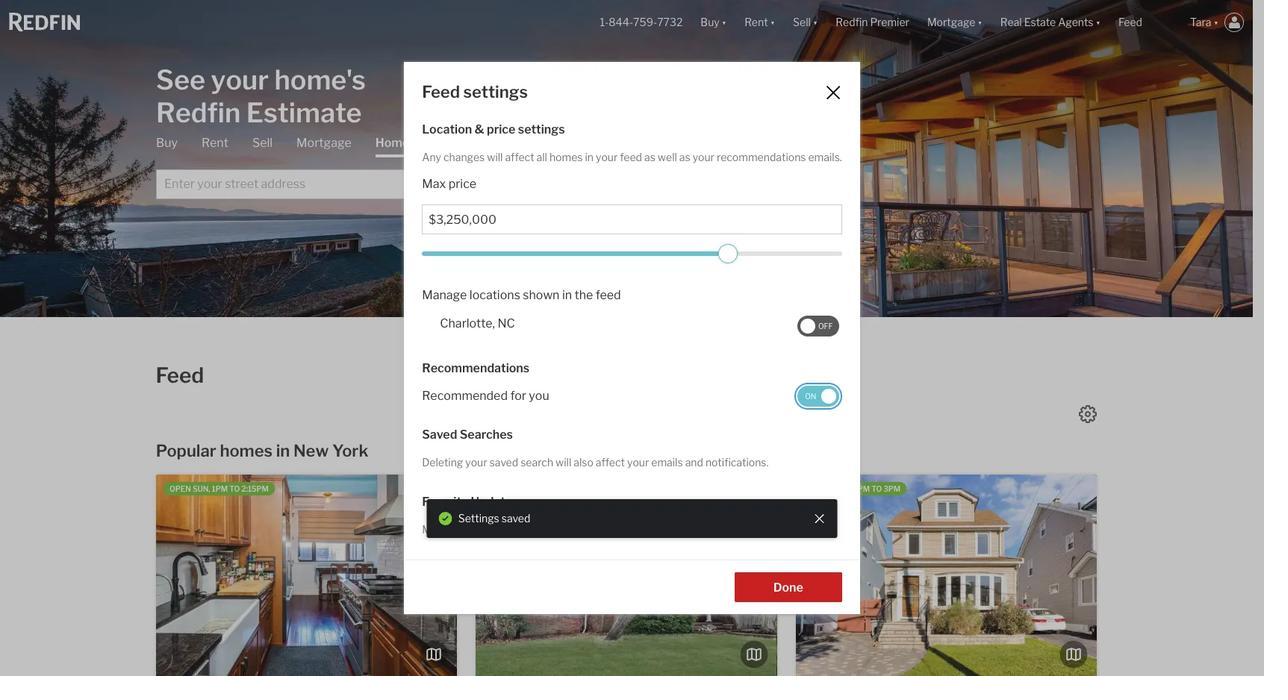 Task type: describe. For each thing, give the bounding box(es) containing it.
recommended for you
[[422, 389, 550, 403]]

recommended
[[422, 389, 508, 403]]

home
[[376, 136, 410, 150]]

charlotte, nc
[[440, 317, 515, 331]]

settings
[[459, 513, 500, 525]]

3 photo of 190-16 33rd ave, flushing, ny 11358 image from the left
[[777, 475, 1078, 677]]

edit
[[546, 523, 565, 536]]

sell link
[[252, 135, 273, 151]]

favorite updates
[[422, 495, 519, 509]]

open for open sat, 12pm to 3pm
[[810, 485, 831, 494]]

2 photo of 190-16 33rd ave, flushing, ny 11358 image from the left
[[476, 475, 777, 677]]

1 vertical spatial feed
[[596, 289, 621, 303]]

favorites link
[[486, 523, 533, 536]]

1 horizontal spatial price
[[487, 123, 516, 137]]

popular
[[156, 442, 217, 461]]

mortgage
[[297, 136, 352, 150]]

your right well
[[693, 151, 715, 164]]

feed settings
[[422, 82, 528, 102]]

for
[[511, 389, 527, 403]]

manage your favorites or edit your group settings.
[[422, 523, 664, 536]]

favorites
[[488, 523, 531, 536]]

rent
[[202, 136, 229, 150]]

1 vertical spatial affect
[[596, 457, 625, 469]]

premier
[[871, 16, 910, 29]]

Max price input text field
[[429, 213, 836, 227]]

max price
[[422, 177, 477, 192]]

any
[[422, 151, 442, 164]]

search
[[521, 457, 554, 469]]

saved
[[422, 428, 458, 443]]

updates
[[471, 495, 519, 509]]

759-
[[634, 16, 658, 29]]

york
[[332, 442, 369, 461]]

shown
[[523, 289, 560, 303]]

popular homes in new york
[[156, 442, 369, 461]]

group settings. link
[[589, 523, 664, 536]]

mortgage link
[[297, 135, 352, 151]]

your down favorite updates
[[464, 523, 486, 536]]

open for open sun, 1pm to 2:15pm
[[170, 485, 191, 494]]

7732
[[658, 16, 683, 29]]

you
[[529, 389, 550, 403]]

tab list containing buy
[[156, 135, 567, 199]]

notifications.
[[706, 457, 769, 469]]

recommendations
[[422, 362, 530, 376]]

recommendations
[[717, 151, 806, 164]]

also
[[574, 457, 594, 469]]

home's
[[275, 63, 366, 96]]

changes
[[444, 151, 485, 164]]

your right edit
[[567, 523, 589, 536]]

searches
[[460, 428, 513, 443]]

open sun, 1pm to 2:15pm
[[170, 485, 269, 494]]

sat,
[[833, 485, 848, 494]]

home estimate
[[376, 136, 463, 150]]

and
[[686, 457, 704, 469]]

all
[[537, 151, 548, 164]]

feed button
[[1110, 0, 1182, 45]]

2 as from the left
[[680, 151, 691, 164]]

location
[[422, 123, 472, 137]]

charlotte,
[[440, 317, 495, 331]]

buy link
[[156, 135, 178, 151]]

0 vertical spatial feed
[[620, 151, 643, 164]]

0 vertical spatial affect
[[505, 151, 535, 164]]

1-844-759-7732 link
[[600, 16, 683, 29]]

0 vertical spatial homes
[[550, 151, 583, 164]]

3pm
[[884, 485, 901, 494]]

emails.
[[809, 151, 843, 164]]

nc
[[498, 317, 515, 331]]

feed for feed settings
[[422, 82, 460, 102]]

1-844-759-7732
[[600, 16, 683, 29]]



Task type: locate. For each thing, give the bounding box(es) containing it.
see
[[156, 63, 205, 96]]

manage up charlotte,
[[422, 289, 467, 303]]

1 horizontal spatial will
[[556, 457, 572, 469]]

tab list
[[156, 135, 567, 199]]

0 horizontal spatial price
[[449, 177, 477, 192]]

0 vertical spatial estimate
[[246, 96, 362, 129]]

to right the 1pm
[[230, 485, 240, 494]]

1 horizontal spatial homes
[[550, 151, 583, 164]]

1 photo of 190-16 33rd ave, flushing, ny 11358 image from the left
[[175, 475, 476, 677]]

redfin inside the see your home's redfin estimate
[[156, 96, 241, 129]]

1 horizontal spatial as
[[680, 151, 691, 164]]

feed right the
[[596, 289, 621, 303]]

open left sat,
[[810, 485, 831, 494]]

settings
[[464, 82, 528, 102], [518, 123, 565, 137]]

will
[[487, 151, 503, 164], [556, 457, 572, 469]]

location & price settings
[[422, 123, 565, 137]]

1 vertical spatial settings
[[518, 123, 565, 137]]

1 horizontal spatial redfin
[[836, 16, 868, 29]]

done button
[[735, 573, 843, 603]]

0 vertical spatial feed
[[1119, 16, 1143, 29]]

3 photo of 50-39 202nd st, bayside, ny 11364 image from the left
[[1097, 475, 1265, 677]]

settings saved section
[[427, 500, 838, 539]]

rent link
[[202, 135, 229, 151]]

homes up '2:15pm'
[[220, 442, 273, 461]]

in left the
[[562, 289, 572, 303]]

favorite
[[422, 495, 469, 509]]

0 horizontal spatial estimate
[[246, 96, 362, 129]]

1 vertical spatial manage
[[422, 523, 462, 536]]

feed inside button
[[1119, 16, 1143, 29]]

price
[[487, 123, 516, 137], [449, 177, 477, 192]]

estimate up 'mortgage'
[[246, 96, 362, 129]]

open sat, 12pm to 3pm
[[810, 485, 901, 494]]

as right well
[[680, 151, 691, 164]]

will down location & price settings at the left top of the page
[[487, 151, 503, 164]]

photo of 8300 talbot st unit phc, kew gardens, ny 11415 image
[[0, 475, 156, 677], [156, 475, 457, 677], [457, 475, 758, 677]]

homes
[[550, 151, 583, 164], [220, 442, 273, 461]]

0 horizontal spatial affect
[[505, 151, 535, 164]]

1pm
[[212, 485, 228, 494]]

your right see
[[211, 63, 269, 96]]

as
[[645, 151, 656, 164], [680, 151, 691, 164]]

settings.
[[622, 523, 664, 536]]

settings up location & price settings at the left top of the page
[[464, 82, 528, 102]]

saved down searches
[[490, 457, 519, 469]]

manage for manage your favorites or edit your group settings.
[[422, 523, 462, 536]]

1 horizontal spatial estimate
[[412, 136, 463, 150]]

2 to from the left
[[872, 485, 882, 494]]

estimate
[[246, 96, 362, 129], [412, 136, 463, 150]]

photo of 190-16 33rd ave, flushing, ny 11358 image
[[175, 475, 476, 677], [476, 475, 777, 677], [777, 475, 1078, 677]]

deleting
[[422, 457, 463, 469]]

0 vertical spatial price
[[487, 123, 516, 137]]

1 to from the left
[[230, 485, 240, 494]]

the
[[575, 289, 593, 303]]

estimate up any
[[412, 136, 463, 150]]

0 vertical spatial redfin
[[836, 16, 868, 29]]

1 vertical spatial price
[[449, 177, 477, 192]]

&
[[475, 123, 485, 137]]

saved inside section
[[502, 513, 531, 525]]

your down saved searches
[[466, 457, 488, 469]]

2:15pm
[[242, 485, 269, 494]]

2 horizontal spatial in
[[585, 151, 594, 164]]

2 manage from the top
[[422, 523, 462, 536]]

0 horizontal spatial feed
[[156, 363, 204, 388]]

3 photo of 8300 talbot st unit phc, kew gardens, ny 11415 image from the left
[[457, 475, 758, 677]]

max
[[422, 177, 446, 192]]

1 open from the left
[[170, 485, 191, 494]]

0 horizontal spatial homes
[[220, 442, 273, 461]]

settings up all
[[518, 123, 565, 137]]

affect right also
[[596, 457, 625, 469]]

open left sun,
[[170, 485, 191, 494]]

manage
[[422, 289, 467, 303], [422, 523, 462, 536]]

Max price slider range field
[[422, 245, 843, 264]]

your left well
[[596, 151, 618, 164]]

redfin premier
[[836, 16, 910, 29]]

0 vertical spatial saved
[[490, 457, 519, 469]]

manage for manage locations shown in the feed
[[422, 289, 467, 303]]

0 horizontal spatial as
[[645, 151, 656, 164]]

0 vertical spatial settings
[[464, 82, 528, 102]]

your
[[211, 63, 269, 96], [596, 151, 618, 164], [693, 151, 715, 164], [466, 457, 488, 469], [628, 457, 649, 469], [464, 523, 486, 536], [567, 523, 589, 536]]

as left well
[[645, 151, 656, 164]]

1 vertical spatial saved
[[502, 513, 531, 525]]

1 photo of 8300 talbot st unit phc, kew gardens, ny 11415 image from the left
[[0, 475, 156, 677]]

0 vertical spatial in
[[585, 151, 594, 164]]

2 vertical spatial in
[[276, 442, 290, 461]]

affect left all
[[505, 151, 535, 164]]

manage locations shown in the feed
[[422, 289, 621, 303]]

0 horizontal spatial redfin
[[156, 96, 241, 129]]

open
[[170, 485, 191, 494], [810, 485, 831, 494]]

saved left or
[[502, 513, 531, 525]]

to
[[230, 485, 240, 494], [872, 485, 882, 494]]

or
[[533, 523, 544, 536]]

0 vertical spatial will
[[487, 151, 503, 164]]

manage down the favorite
[[422, 523, 462, 536]]

feed
[[620, 151, 643, 164], [596, 289, 621, 303]]

emails
[[652, 457, 683, 469]]

to left 3pm
[[872, 485, 882, 494]]

new
[[294, 442, 329, 461]]

0 vertical spatial manage
[[422, 289, 467, 303]]

844-
[[609, 16, 634, 29]]

home estimate link
[[376, 135, 463, 157]]

will left also
[[556, 457, 572, 469]]

to for 2:15pm
[[230, 485, 240, 494]]

photo of 50-39 202nd st, bayside, ny 11364 image
[[495, 475, 796, 677], [796, 475, 1097, 677], [1097, 475, 1265, 677]]

12pm
[[850, 485, 870, 494]]

locations
[[470, 289, 521, 303]]

1 vertical spatial redfin
[[156, 96, 241, 129]]

1 vertical spatial homes
[[220, 442, 273, 461]]

well
[[658, 151, 677, 164]]

affect
[[505, 151, 535, 164], [596, 457, 625, 469]]

2 photo of 8300 talbot st unit phc, kew gardens, ny 11415 image from the left
[[156, 475, 457, 677]]

price right & on the left of page
[[487, 123, 516, 137]]

homes right all
[[550, 151, 583, 164]]

redfin left premier
[[836, 16, 868, 29]]

1 horizontal spatial open
[[810, 485, 831, 494]]

your inside the see your home's redfin estimate
[[211, 63, 269, 96]]

in
[[585, 151, 594, 164], [562, 289, 572, 303], [276, 442, 290, 461]]

feed left well
[[620, 151, 643, 164]]

1-
[[600, 16, 609, 29]]

redfin premier button
[[827, 0, 919, 45]]

deleting your saved search will also affect your emails and notifications.
[[422, 457, 769, 469]]

redfin inside button
[[836, 16, 868, 29]]

sell
[[252, 136, 273, 150]]

2 open from the left
[[810, 485, 831, 494]]

see your home's redfin estimate
[[156, 63, 366, 129]]

feed
[[1119, 16, 1143, 29], [422, 82, 460, 102], [156, 363, 204, 388]]

sun,
[[193, 485, 210, 494]]

done
[[774, 581, 804, 595]]

any changes will affect all homes in your feed as well as your recommendations emails.
[[422, 151, 843, 164]]

1 vertical spatial feed
[[422, 82, 460, 102]]

buy
[[156, 136, 178, 150]]

1 horizontal spatial in
[[562, 289, 572, 303]]

1 photo of 50-39 202nd st, bayside, ny 11364 image from the left
[[495, 475, 796, 677]]

0 horizontal spatial open
[[170, 485, 191, 494]]

redfin up rent
[[156, 96, 241, 129]]

0 horizontal spatial in
[[276, 442, 290, 461]]

0 horizontal spatial to
[[230, 485, 240, 494]]

0 horizontal spatial will
[[487, 151, 503, 164]]

estimate inside the see your home's redfin estimate
[[246, 96, 362, 129]]

to for 3pm
[[872, 485, 882, 494]]

your left emails
[[628, 457, 649, 469]]

redfin
[[836, 16, 868, 29], [156, 96, 241, 129]]

2 photo of 50-39 202nd st, bayside, ny 11364 image from the left
[[796, 475, 1097, 677]]

2 vertical spatial feed
[[156, 363, 204, 388]]

2 horizontal spatial feed
[[1119, 16, 1143, 29]]

price down changes
[[449, 177, 477, 192]]

1 vertical spatial estimate
[[412, 136, 463, 150]]

1 vertical spatial will
[[556, 457, 572, 469]]

1 vertical spatial in
[[562, 289, 572, 303]]

saved searches
[[422, 428, 513, 443]]

saved
[[490, 457, 519, 469], [502, 513, 531, 525]]

in left new
[[276, 442, 290, 461]]

1 horizontal spatial affect
[[596, 457, 625, 469]]

feed for feed button
[[1119, 16, 1143, 29]]

in right all
[[585, 151, 594, 164]]

1 horizontal spatial to
[[872, 485, 882, 494]]

1 as from the left
[[645, 151, 656, 164]]

settings saved
[[459, 513, 531, 525]]

1 manage from the top
[[422, 289, 467, 303]]

1 horizontal spatial feed
[[422, 82, 460, 102]]

group
[[591, 523, 620, 536]]



Task type: vqa. For each thing, say whether or not it's contained in the screenshot.
1-844-759-7732 "link" at the top of the page
yes



